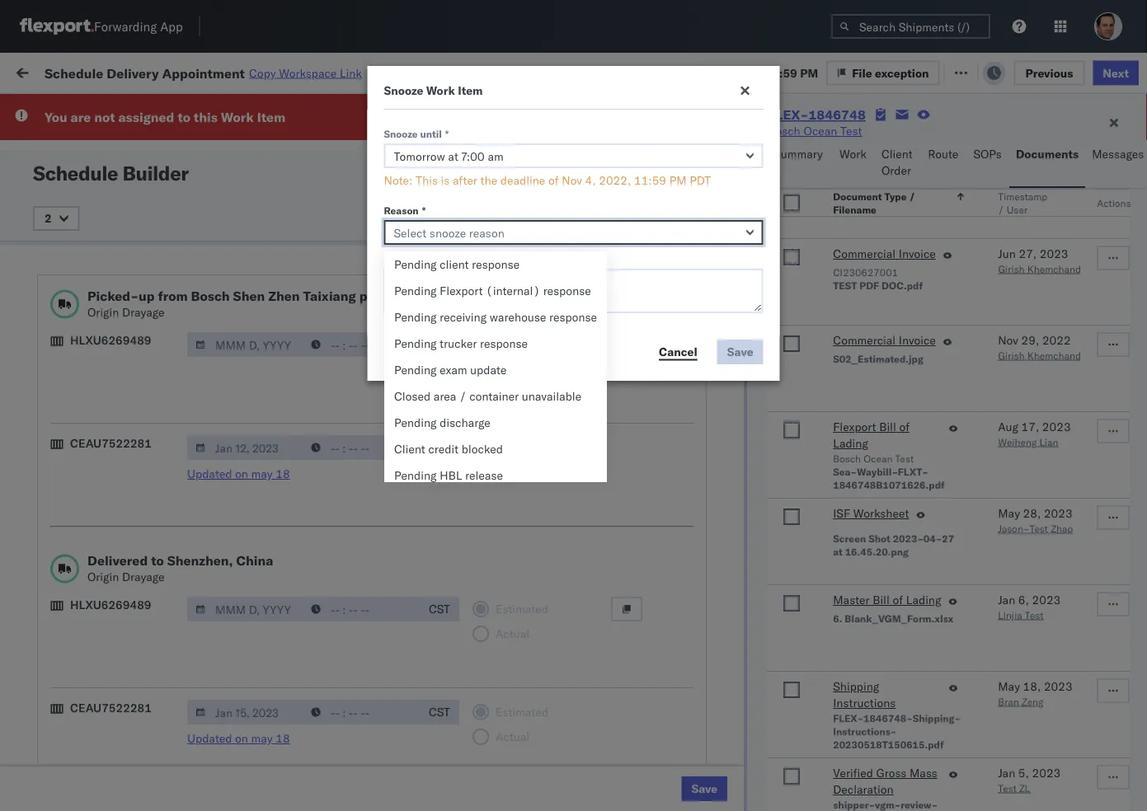 Task type: locate. For each thing, give the bounding box(es) containing it.
0 vertical spatial customs
[[78, 301, 125, 316]]

karl up shipper-vgm-review-
[[861, 782, 882, 797]]

account down 6.
[[804, 637, 848, 652]]

schedule delivery appointment up the confirm pickup from los angeles, ca at the bottom
[[38, 382, 203, 397]]

1 vertical spatial 13,
[[374, 383, 392, 398]]

1 vertical spatial mmm d, yyyy text field
[[187, 597, 304, 622]]

2 vertical spatial to
[[151, 553, 164, 569]]

confirm delivery button
[[38, 454, 125, 472]]

gross
[[876, 766, 907, 781]]

1 vertical spatial 30,
[[364, 710, 382, 724]]

2 invoice from the top
[[899, 333, 936, 348]]

: for snoozed
[[380, 102, 383, 115]]

pending for pending trucker response
[[394, 337, 437, 351]]

may for may 18, 2023
[[998, 680, 1020, 694]]

from for schedule pickup from rotterdam, netherlands button corresponding to 8:30 pm pst, jan 23, 2023
[[128, 556, 152, 570]]

container
[[470, 389, 519, 404]]

mmm d, yyyy text field down picked-up from bosch shen zhen taixiang plant origin drayage
[[187, 332, 304, 357]]

-- : -- -- text field down 8:30 pm pst, jan 23, 2023
[[303, 597, 420, 622]]

Tomorrow at 7:00 am text field
[[384, 144, 763, 168]]

ca for msdu7304509's schedule pickup from los angeles, ca button
[[38, 499, 54, 514]]

consignee button
[[711, 131, 860, 148]]

3 gvcu5265864 from the top
[[1016, 782, 1098, 796]]

5 ocean fcl from the top
[[505, 311, 563, 325]]

MMM D, YYYY text field
[[187, 332, 304, 357], [187, 597, 304, 622]]

on for picked-up from bosch shen zhen taixiang plant
[[235, 467, 248, 481]]

2 doc.pdf from the top
[[882, 279, 923, 292]]

ca for schedule pickup from los angeles, ca button related to ceau7522281, hlxu62
[[38, 282, 54, 296]]

0 vertical spatial schedule pickup from rotterdam, netherlands button
[[38, 555, 234, 589]]

flexport up sea-
[[833, 420, 876, 434]]

schedule pickup from los angeles, ca button up upload customs clearance documents button
[[38, 264, 234, 299]]

account up instructions-
[[804, 710, 848, 724]]

resize handle column header for deadline
[[419, 128, 439, 812]]

2 karl from the top
[[861, 565, 882, 579]]

0 vertical spatial girish
[[998, 263, 1025, 275]]

1 schedule delivery appointment button from the top
[[38, 236, 203, 254]]

0 vertical spatial upload customs clearance documents
[[38, 301, 181, 332]]

from inside confirm pickup from rotterdam, netherlands
[[122, 737, 146, 751]]

may 18, 2023 bran zeng
[[998, 680, 1073, 708]]

lhuu7894563,
[[1016, 346, 1101, 361], [1016, 383, 1101, 397], [1016, 419, 1101, 433], [1016, 455, 1101, 470]]

1 may from the top
[[998, 506, 1020, 521]]

flex-1846748
[[768, 106, 866, 123], [911, 165, 996, 180], [911, 202, 996, 216], [911, 238, 996, 252], [911, 274, 996, 289], [911, 311, 996, 325]]

1 vertical spatial 11:59 pm pst, dec 13, 2022
[[266, 383, 424, 398]]

commercial up ci230627001
[[833, 247, 896, 261]]

1 schedule pickup from los angeles, ca from the top
[[38, 156, 222, 187]]

pdt, up taixiang
[[322, 238, 348, 252]]

1 vertical spatial updated on may 18
[[187, 732, 290, 746]]

0 vertical spatial zimu
[[1124, 674, 1147, 688]]

1 2130384 from the top
[[946, 674, 996, 688]]

1 abcd from the top
[[1124, 347, 1147, 361]]

4 schedule pickup from los angeles, ca button from the top
[[38, 337, 234, 372]]

1 vertical spatial girish
[[998, 349, 1025, 362]]

1 vertical spatial invoice
[[899, 333, 936, 348]]

3 schedule delivery appointment from the top
[[38, 528, 203, 542]]

11:59
[[765, 65, 797, 80], [266, 165, 298, 180], [634, 173, 667, 188], [266, 202, 298, 216], [266, 238, 298, 252], [266, 274, 298, 289], [266, 347, 298, 361], [266, 383, 298, 398], [266, 601, 298, 615]]

girish inside nov 29, 2022 girish khemchandani
[[998, 349, 1025, 362]]

karl up the instructions
[[861, 674, 882, 688]]

confirm delivery
[[38, 455, 125, 469]]

from inside the confirm pickup from los angeles, ca
[[122, 410, 146, 425]]

item
[[458, 83, 483, 98], [257, 109, 286, 125]]

from for msdu7304509's schedule pickup from los angeles, ca button
[[128, 483, 152, 497]]

Max 200 characters text field
[[384, 269, 763, 313]]

2 1889466 from the top
[[946, 419, 996, 434]]

30, for schedule delivery appointment
[[364, 674, 382, 688]]

1 horizontal spatial vandelay
[[719, 601, 767, 615]]

zhen
[[268, 288, 300, 304]]

nyku9743990 for schedule pickup from rotterdam, netherlands
[[1016, 709, 1097, 724]]

1 vertical spatial hlxu6269489
[[70, 598, 151, 612]]

test
[[833, 193, 857, 205], [1124, 202, 1147, 216], [1124, 238, 1147, 252], [1124, 274, 1147, 289], [833, 279, 857, 292], [1124, 311, 1147, 325]]

lading inside flexport bill of lading
[[833, 436, 869, 451]]

link
[[340, 66, 362, 80]]

updated on may 18 for bosch
[[187, 467, 290, 481]]

hlxu6269489 down delivered at bottom left
[[70, 598, 151, 612]]

ca inside the confirm pickup from los angeles, ca
[[38, 427, 54, 441]]

0 vertical spatial pdf
[[860, 193, 879, 205]]

flex-1889466 button
[[884, 343, 1000, 366], [884, 343, 1000, 366], [884, 415, 1000, 438], [884, 415, 1000, 438], [884, 452, 1000, 475], [884, 452, 1000, 475]]

lhuu7894563, down nov 29, 2022 girish khemchandani
[[1016, 383, 1101, 397]]

receiving
[[440, 310, 487, 325]]

track
[[425, 64, 451, 78]]

flexport for flexport demo consignee
[[612, 492, 655, 506]]

1 vertical spatial flex-2130384
[[911, 710, 996, 724]]

commercial invoice link for s02_estimated.jpg
[[833, 332, 936, 352]]

2 khemchandani from the top
[[1028, 349, 1095, 362]]

girish inside jun 27, 2023 girish khemchandani
[[998, 263, 1025, 275]]

0 vertical spatial mmm d, yyyy text field
[[187, 332, 304, 357]]

4 integration test account - karl lagerfeld from the top
[[719, 674, 934, 688]]

1 horizontal spatial client
[[612, 135, 639, 147]]

schedule pickup from los angeles, ca button for msdu7304509
[[38, 482, 234, 517]]

7 resize handle column header from the left
[[988, 128, 1008, 812]]

at down screen
[[833, 546, 843, 558]]

1 zimu from the top
[[1124, 674, 1147, 688]]

delivery for second schedule delivery appointment button from the top
[[90, 382, 132, 397]]

1889466 for 11:59 pm pst, dec 13, 2022
[[946, 347, 996, 361]]

schedule delivery appointment link up delivered at bottom left
[[38, 527, 203, 543]]

schedule pickup from rotterdam, netherlands for 8:30
[[38, 556, 214, 587]]

from inside picked-up from bosch shen zhen taixiang plant origin drayage
[[158, 288, 188, 304]]

0 vertical spatial lading
[[833, 436, 869, 451]]

integration test account - karl lagerfeld up verified
[[719, 746, 934, 761]]

7 ca from the top
[[38, 608, 54, 623]]

of right deadline
[[548, 173, 559, 188]]

flexport left demo
[[612, 492, 655, 506]]

schedule for second schedule delivery appointment button from the top
[[38, 382, 87, 397]]

0 horizontal spatial flexport
[[440, 284, 483, 298]]

reset
[[473, 64, 504, 78]]

6 lagerfeld from the top
[[885, 746, 934, 761]]

4 abcd from the top
[[1124, 456, 1147, 470]]

1 updated on may 18 from the top
[[187, 467, 290, 481]]

bill
[[879, 420, 897, 434], [873, 593, 890, 608]]

schedule delivery appointment link up the 'picked-'
[[38, 236, 203, 253]]

appointment up 'status : ready for work, blocked, in progress'
[[162, 65, 245, 81]]

2 vertical spatial 2130387
[[946, 782, 996, 797]]

/ inside document type / filename
[[909, 190, 916, 203]]

confirm inside confirm delivery link
[[38, 455, 80, 469]]

1 flex-2130384 from the top
[[911, 674, 996, 688]]

angeles, for confirm pickup from los angeles, ca link
[[170, 410, 216, 425]]

18 for bosch
[[276, 467, 290, 481]]

invoice up test pdf doc.pdf
[[899, 247, 936, 261]]

abcd1234560
[[1016, 601, 1098, 615]]

schedule pickup from los angeles, ca button up delivered at bottom left
[[38, 482, 234, 517]]

abcd for confirm delivery
[[1124, 456, 1147, 470]]

khemchandani down 29,
[[1028, 349, 1095, 362]]

5 pending from the top
[[394, 363, 437, 377]]

upload customs clearance documents inside button
[[38, 301, 181, 332]]

schedule delivery appointment button up delivered at bottom left
[[38, 527, 203, 545]]

hlxu6269489 for picked-
[[70, 333, 151, 348]]

1 account from the top
[[804, 528, 848, 543]]

1 : from the left
[[118, 102, 121, 115]]

4 hlxu62 from the top
[[1104, 310, 1147, 325]]

test inside jan 6, 2023 linjia test
[[1025, 609, 1044, 622]]

8 ocean fcl from the top
[[505, 492, 563, 506]]

flex-1662119
[[911, 601, 996, 615]]

2 girish from the top
[[998, 349, 1025, 362]]

lhuu7894563, up the lian
[[1016, 419, 1101, 433]]

account down verified
[[804, 782, 848, 797]]

document
[[833, 190, 882, 203]]

0 vertical spatial confirm
[[38, 410, 80, 425]]

Search Work text field
[[606, 59, 786, 84]]

23, up 11:59 pm pst, jan 24, 2023
[[364, 565, 382, 579]]

1 vertical spatial flex-1889466
[[911, 419, 996, 434]]

18
[[276, 467, 290, 481], [276, 732, 290, 746]]

vandelay for vandelay
[[612, 601, 660, 615]]

file up flex-1846748 link
[[852, 65, 872, 80]]

confirm for confirm pickup from los angeles, ca
[[38, 410, 80, 425]]

(internal)
[[486, 284, 540, 298]]

drayage down delivered at bottom left
[[122, 570, 165, 584]]

2130384
[[946, 674, 996, 688], [946, 710, 996, 724]]

from for schedule pickup from los angeles, ca button related to lhuu7894563, uetu52
[[128, 338, 152, 352]]

2 vertical spatial -- : -- -- text field
[[303, 700, 420, 725]]

2 schedule delivery appointment from the top
[[38, 382, 203, 397]]

uetu52 for 11:59 pm pst, dec 13, 2022
[[1104, 346, 1147, 361]]

7 lagerfeld from the top
[[885, 782, 934, 797]]

schedule for schedule pickup from los angeles, ca button related to ceau7522281, hlxu62
[[38, 265, 87, 280]]

6 integration test account - karl lagerfeld from the top
[[719, 746, 934, 761]]

consignee
[[719, 135, 767, 147], [692, 492, 747, 506], [795, 492, 851, 506]]

los for confirm pickup from los angeles, ca button
[[149, 410, 167, 425]]

-- : -- -- text field up 'feb'
[[303, 700, 420, 725]]

1 horizontal spatial /
[[909, 190, 916, 203]]

1 vertical spatial mmm d, yyyy text field
[[187, 700, 304, 725]]

2 vandelay from the left
[[719, 601, 767, 615]]

schedule pickup from los angeles, ca for ceau7522281, hlxu62
[[38, 265, 222, 296]]

0 vertical spatial doc.pdf
[[882, 193, 923, 205]]

18 left am
[[276, 467, 290, 481]]

1 mmm d, yyyy text field from the top
[[187, 436, 304, 460]]

lian
[[1040, 436, 1059, 448]]

6 pending from the top
[[394, 416, 437, 430]]

ca
[[38, 173, 54, 187], [38, 209, 54, 224], [38, 282, 54, 296], [38, 354, 54, 369], [38, 427, 54, 441], [38, 499, 54, 514], [38, 608, 54, 623]]

ceau7522281, hlxu62 up nov 29, 2022 girish khemchandani
[[1016, 310, 1147, 325]]

0 horizontal spatial :
[[118, 102, 121, 115]]

cst for 1st -- : -- -- text box from the bottom of the page
[[429, 705, 450, 720]]

schedule
[[45, 65, 103, 81], [38, 156, 87, 171], [33, 161, 118, 186], [38, 193, 87, 207], [421, 206, 470, 221], [38, 237, 87, 252], [38, 265, 87, 280], [38, 338, 87, 352], [38, 382, 87, 397], [38, 483, 87, 497], [38, 528, 87, 542], [38, 556, 87, 570], [38, 592, 87, 606], [38, 673, 87, 687], [38, 701, 87, 715]]

confirm for confirm pickup from rotterdam, netherlands
[[38, 737, 80, 751]]

1 ca from the top
[[38, 173, 54, 187]]

screen
[[833, 532, 866, 545]]

from for 5:30 pm pst, jan 30, 2023's schedule pickup from rotterdam, netherlands button
[[128, 701, 152, 715]]

0 horizontal spatial client
[[394, 442, 425, 457]]

pending hbl release
[[394, 469, 503, 483]]

2023 inside jan 5, 2023 test zl
[[1032, 766, 1061, 781]]

netherlands for 8:30 pm pst, jan 23, 2023
[[38, 572, 103, 587]]

appointment up confirm pickup from rotterdam, netherlands link
[[135, 673, 203, 687]]

2 ceau7522281, hlxu62 from the top
[[1016, 238, 1147, 252]]

1 invoice from the top
[[899, 247, 936, 261]]

11:59 pm pst, dec 13, 2022
[[266, 347, 424, 361], [266, 383, 424, 398]]

karl down instructions-
[[861, 746, 882, 761]]

1 11:00 from the top
[[266, 311, 298, 325]]

dec up 4:00 pm pst, dec 23, 2022 on the left
[[350, 383, 371, 398]]

schedule delivery appointment link for fourth schedule delivery appointment button from the top
[[38, 672, 203, 688]]

account up the instructions
[[804, 674, 848, 688]]

6 schedule pickup from los angeles, ca button from the top
[[38, 591, 234, 626]]

msdu7304509
[[1016, 492, 1100, 506]]

flex-2130387 down mass
[[911, 782, 996, 797]]

schedule pickup from los angeles, ca down upload customs clearance documents button
[[38, 338, 222, 369]]

23, for dec
[[367, 419, 385, 434]]

picked-up from bosch shen zhen taixiang plant origin drayage
[[87, 288, 392, 320]]

ocean fcl
[[505, 165, 563, 180], [505, 202, 563, 216], [505, 238, 563, 252], [505, 274, 563, 289], [505, 311, 563, 325], [505, 347, 563, 361], [505, 383, 563, 398], [505, 492, 563, 506], [505, 601, 563, 615], [505, 637, 563, 652], [505, 674, 563, 688], [505, 710, 563, 724], [505, 746, 563, 761]]

may up bran
[[998, 680, 1020, 694]]

3 11:59 pm pdt, nov 4, 2022 from the top
[[266, 238, 417, 252]]

commercial invoice link up ci230627001
[[833, 246, 936, 266]]

may inside may 28, 2023 jason-test zhao
[[998, 506, 1020, 521]]

to right reset
[[507, 64, 518, 78]]

0 vertical spatial bill
[[879, 420, 897, 434]]

confirm inside the confirm pickup from los angeles, ca
[[38, 410, 80, 425]]

dec for confirm pickup from los angeles, ca
[[342, 419, 364, 434]]

delivery up delivered at bottom left
[[90, 528, 132, 542]]

delivery up the 'picked-'
[[90, 237, 132, 252]]

gvcu5265864 down 5,
[[1016, 782, 1098, 796]]

0 vertical spatial flex-2130387
[[911, 528, 996, 543]]

zimu for schedule delivery appointment
[[1124, 674, 1147, 688]]

2022 right 29,
[[1043, 333, 1071, 348]]

schedule pickup from rotterdam, netherlands button for 8:30 pm pst, jan 23, 2023
[[38, 555, 234, 589]]

khemchandani for 2022
[[1028, 349, 1095, 362]]

khemchandani inside nov 29, 2022 girish khemchandani
[[1028, 349, 1095, 362]]

1 vertical spatial updated on may 18 button
[[187, 732, 290, 746]]

2 updated on may 18 from the top
[[187, 732, 290, 746]]

1 vertical spatial lading
[[906, 593, 942, 608]]

ceau7522281, down 27,
[[1016, 274, 1101, 288]]

5 ca from the top
[[38, 427, 54, 441]]

1 vertical spatial commercial invoice link
[[833, 332, 936, 352]]

origin down delivered at bottom left
[[87, 570, 119, 584]]

0 horizontal spatial vandelay
[[612, 601, 660, 615]]

mbl/
[[1124, 135, 1147, 147]]

master
[[833, 593, 870, 608]]

drayage inside picked-up from bosch shen zhen taixiang plant origin drayage
[[122, 305, 165, 320]]

pdf inside ci230627002 test pdf doc.pdf
[[860, 193, 879, 205]]

lhuu7894563, uetu52
[[1016, 346, 1147, 361], [1016, 383, 1147, 397], [1016, 419, 1147, 433], [1016, 455, 1147, 470]]

schedule pickup from los angeles, ca link down builder
[[38, 192, 234, 225]]

1 vertical spatial *
[[422, 204, 426, 217]]

upload customs clearance documents button
[[38, 301, 234, 335]]

list box
[[384, 252, 607, 595]]

mbl/ button
[[1115, 131, 1147, 148]]

dec for schedule pickup from los angeles, ca
[[350, 347, 371, 361]]

delivery up confirm pickup from rotterdam, netherlands on the bottom
[[90, 673, 132, 687]]

1 nyku9743990 from the top
[[1016, 673, 1097, 688]]

schedule delivery appointment button up confirm pickup from rotterdam, netherlands on the bottom
[[38, 672, 203, 690]]

khemchandani down 27,
[[1028, 263, 1095, 275]]

2 vertical spatial confirm
[[38, 737, 80, 751]]

bill up "6. blank_vgm_form.xlsx"
[[873, 593, 890, 608]]

2 13, from the top
[[374, 383, 392, 398]]

0 vertical spatial commercial invoice
[[833, 247, 936, 261]]

4 ca from the top
[[38, 354, 54, 369]]

5 schedule pickup from los angeles, ca from the top
[[38, 483, 222, 514]]

5:30 for schedule pickup from rotterdam, netherlands
[[266, 710, 291, 724]]

workitem button
[[10, 131, 239, 148]]

vandelay
[[612, 601, 660, 615], [719, 601, 767, 615]]

0 vertical spatial 1889466
[[946, 347, 996, 361]]

commercial invoice up ci230627001
[[833, 247, 936, 261]]

to inside delivered to shenzhen, china origin drayage
[[151, 553, 164, 569]]

flex-1889466 left aug
[[911, 419, 996, 434]]

1 pdf from the top
[[860, 193, 879, 205]]

documents button
[[1010, 139, 1086, 188]]

1 horizontal spatial item
[[458, 83, 483, 98]]

2 integration test account - karl lagerfeld from the top
[[719, 565, 934, 579]]

blocked
[[462, 442, 503, 457]]

confirm pickup from los angeles, ca
[[38, 410, 216, 441]]

0 vertical spatial origin
[[87, 305, 119, 320]]

2 vertical spatial documents
[[38, 645, 98, 659]]

18 left 'feb'
[[276, 732, 290, 746]]

lhuu7894563, uetu52 for 6:00 am pst, dec 24, 2022
[[1016, 455, 1147, 470]]

1 vertical spatial at
[[833, 546, 843, 558]]

11:59 pm pdt, nov 4, 2022 down 'note:'
[[266, 202, 417, 216]]

commercial invoice link
[[833, 246, 936, 266], [833, 332, 936, 352]]

pending for pending hbl release
[[394, 469, 437, 483]]

schedule delivery appointment link for second schedule delivery appointment button from the bottom
[[38, 527, 203, 543]]

0 vertical spatial clearance
[[128, 301, 181, 316]]

0 vertical spatial of
[[548, 173, 559, 188]]

6 ocean fcl from the top
[[505, 347, 563, 361]]

23,
[[367, 419, 385, 434], [364, 565, 382, 579]]

schedule delivery appointment link for second schedule delivery appointment button from the top
[[38, 382, 203, 398]]

1 5:30 from the top
[[266, 674, 291, 688]]

2 lagerfeld from the top
[[885, 565, 934, 579]]

doc.pdf down ci230627001
[[882, 279, 923, 292]]

commercial invoice for ci230627001
[[833, 247, 936, 261]]

1 mmm d, yyyy text field from the top
[[187, 332, 304, 357]]

girish down "jun"
[[998, 263, 1025, 275]]

27
[[942, 532, 954, 545]]

bill inside flexport bill of lading
[[879, 420, 897, 434]]

4:00 pm pst, dec 23, 2022
[[266, 419, 416, 434]]

0 horizontal spatial *
[[422, 204, 426, 217]]

1 vertical spatial of
[[899, 420, 910, 434]]

None checkbox
[[784, 336, 800, 352], [784, 422, 800, 439], [784, 509, 800, 525], [784, 682, 800, 699], [784, 769, 800, 785], [784, 336, 800, 352], [784, 422, 800, 439], [784, 509, 800, 525], [784, 682, 800, 699], [784, 769, 800, 785]]

2023 inside jan 6, 2023 linjia test
[[1032, 593, 1061, 608]]

may inside may 18, 2023 bran zeng
[[998, 680, 1020, 694]]

0 vertical spatial ceau7522281
[[70, 436, 152, 451]]

2
[[45, 211, 52, 226]]

schedule pickup from los angeles, ca link down workitem button
[[38, 155, 234, 188]]

flexport bill of lading
[[833, 420, 910, 451]]

schedule for schedule pickup from los angeles, ca button related to lhuu7894563, uetu52
[[38, 338, 87, 352]]

flex-1889466 up flex-1893174
[[911, 456, 996, 470]]

1 mae from the top
[[1124, 492, 1147, 506]]

schedule delivery appointment up delivered at bottom left
[[38, 528, 203, 542]]

0 vertical spatial commercial invoice link
[[833, 246, 936, 266]]

schedule pickup from los angeles, ca up upload customs clearance documents button
[[38, 265, 222, 296]]

2 horizontal spatial client
[[882, 147, 913, 161]]

lock schedule
[[393, 206, 470, 221]]

item right in
[[257, 109, 286, 125]]

: left no
[[380, 102, 383, 115]]

6:00
[[266, 456, 291, 470]]

integration test account - karl lagerfeld down 6.
[[719, 637, 934, 652]]

to for shenzhen,
[[151, 553, 164, 569]]

flex-2130387 up mass
[[911, 746, 996, 761]]

1 vertical spatial confirm
[[38, 455, 80, 469]]

2 11:00 from the top
[[266, 746, 298, 761]]

documents
[[1016, 147, 1079, 161], [38, 318, 98, 332], [38, 645, 98, 659]]

filename
[[833, 203, 877, 216]]

2 origin from the top
[[87, 570, 119, 584]]

30,
[[364, 674, 382, 688], [364, 710, 382, 724]]

1 horizontal spatial to
[[178, 109, 190, 125]]

updated on may 18 button for china
[[187, 732, 290, 746]]

los for 6th schedule pickup from los angeles, ca button from the bottom
[[155, 156, 174, 171]]

0 vertical spatial /
[[909, 190, 916, 203]]

commercial
[[833, 247, 896, 261], [833, 333, 896, 348]]

lagerfeld up 20230518t150615.pdf
[[885, 710, 934, 724]]

1 vertical spatial 11:00
[[266, 746, 298, 761]]

2130387 down 1893174
[[946, 528, 996, 543]]

0 vertical spatial schedule pickup from rotterdam, netherlands
[[38, 556, 214, 587]]

comments
[[436, 253, 485, 265]]

schedule for schedule pickup from rotterdam, netherlands button corresponding to 8:30 pm pst, jan 23, 2023
[[38, 556, 87, 570]]

1 vertical spatial gvcu5265864
[[1016, 746, 1098, 760]]

ocean
[[804, 124, 838, 138], [505, 165, 539, 180], [648, 165, 682, 180], [755, 165, 789, 180], [505, 202, 539, 216], [648, 202, 682, 216], [755, 202, 789, 216], [505, 238, 539, 252], [648, 238, 682, 252], [755, 238, 789, 252], [505, 274, 539, 289], [648, 274, 682, 289], [755, 274, 789, 289], [505, 311, 539, 325], [648, 311, 682, 325], [755, 311, 789, 325], [505, 347, 539, 361], [648, 347, 682, 361], [755, 347, 789, 361], [505, 383, 539, 398], [648, 383, 682, 398], [755, 383, 789, 398], [648, 419, 682, 434], [755, 419, 789, 434], [864, 452, 893, 465], [648, 456, 682, 470], [755, 456, 789, 470], [505, 492, 539, 506], [505, 601, 539, 615], [505, 637, 539, 652], [505, 674, 539, 688], [505, 710, 539, 724], [505, 746, 539, 761]]

flex-2130387
[[911, 528, 996, 543], [911, 746, 996, 761], [911, 782, 996, 797]]

1 vertical spatial ceau7522281
[[70, 701, 152, 716]]

angeles, for schedule pickup from los angeles, ca link related to msdu7304509
[[177, 483, 222, 497]]

due left the soon
[[525, 102, 543, 115]]

response right (internal)
[[543, 284, 591, 298]]

0 vertical spatial commercial
[[833, 247, 896, 261]]

7 karl from the top
[[861, 782, 882, 797]]

2 zimu from the top
[[1124, 710, 1147, 724]]

hlxu62
[[1104, 201, 1147, 216], [1104, 238, 1147, 252], [1104, 274, 1147, 288], [1104, 310, 1147, 325]]

origin inside delivered to shenzhen, china origin drayage
[[87, 570, 119, 584]]

2 confirm from the top
[[38, 455, 80, 469]]

schedule pickup from los angeles, ca link for abcd1234560
[[38, 591, 234, 624]]

linjia
[[998, 609, 1023, 622]]

ci230627001
[[833, 266, 898, 278]]

0 horizontal spatial due
[[525, 102, 543, 115]]

nov up "11:00 pm pst, nov 8, 2022"
[[351, 274, 372, 289]]

1 vertical spatial 23,
[[364, 565, 382, 579]]

1 gvcu5265864 from the top
[[1016, 528, 1098, 542]]

bill for flexport
[[879, 420, 897, 434]]

6 ca from the top
[[38, 499, 54, 514]]

4, down additional
[[375, 274, 386, 289]]

0 horizontal spatial at
[[332, 64, 343, 78]]

0 vertical spatial updated on may 18 button
[[187, 467, 290, 481]]

am
[[294, 456, 313, 470]]

flexport. image
[[20, 18, 94, 35]]

1 vertical spatial 1889466
[[946, 419, 996, 434]]

file exception
[[879, 64, 956, 78], [852, 65, 929, 80]]

11:59 pm pdt, nov 4, 2022 up "11:00 pm pst, nov 8, 2022"
[[266, 274, 417, 289]]

2 vertical spatial 1889466
[[946, 456, 996, 470]]

5 schedule pickup from los angeles, ca button from the top
[[38, 482, 234, 517]]

integration test account - karl lagerfeld down isf
[[719, 528, 934, 543]]

2 horizontal spatial to
[[507, 64, 518, 78]]

reset to default filters button
[[463, 59, 606, 84]]

jan
[[342, 565, 361, 579], [998, 593, 1016, 608], [350, 601, 368, 615], [342, 674, 361, 688], [342, 710, 361, 724], [998, 766, 1016, 781]]

1 vertical spatial commercial invoice
[[833, 333, 936, 348]]

jan inside jan 6, 2023 linjia test
[[998, 593, 1016, 608]]

6 mae from the top
[[1124, 782, 1147, 797]]

lading up blank_vgm_form.xlsx
[[906, 593, 942, 608]]

mmm d, yyyy text field for bosch
[[187, 332, 304, 357]]

next
[[1103, 65, 1129, 80]]

2 flex-2130387 from the top
[[911, 746, 996, 761]]

mode
[[505, 135, 530, 147]]

dec up -- : -- -- text field
[[342, 419, 364, 434]]

6.
[[833, 612, 843, 625]]

flex-1662119 button
[[884, 597, 1000, 620], [884, 597, 1000, 620]]

list box containing pending client response
[[384, 252, 607, 595]]

3 confirm from the top
[[38, 737, 80, 751]]

1 vandelay from the left
[[612, 601, 660, 615]]

due right the jawla
[[703, 65, 724, 80]]

2 schedule pickup from rotterdam, netherlands button from the top
[[38, 700, 234, 735]]

-- : -- -- text field
[[303, 332, 420, 357], [303, 597, 420, 622], [303, 700, 420, 725]]

3 ca from the top
[[38, 282, 54, 296]]

updated
[[187, 467, 232, 481], [187, 732, 232, 746]]

1 girish from the top
[[998, 263, 1025, 275]]

2 vertical spatial flex-2130387
[[911, 782, 996, 797]]

1 vertical spatial 24,
[[371, 601, 389, 615]]

1 netherlands from the top
[[38, 572, 103, 587]]

1 vertical spatial documents
[[38, 318, 98, 332]]

hbl
[[440, 469, 462, 483]]

integration
[[719, 528, 776, 543], [719, 565, 776, 579], [719, 637, 776, 652], [719, 674, 776, 688], [719, 710, 776, 724], [719, 746, 776, 761], [719, 782, 776, 797]]

2 mmm d, yyyy text field from the top
[[187, 700, 304, 725]]

consignee inside button
[[719, 135, 767, 147]]

to inside button
[[507, 64, 518, 78]]

3 integration from the top
[[719, 637, 776, 652]]

1 horizontal spatial flexport
[[612, 492, 655, 506]]

nyku9743990
[[1016, 673, 1097, 688], [1016, 709, 1097, 724]]

ceau7522281, hlxu62 down documents button
[[1016, 201, 1147, 216]]

2 nyku9743990 from the top
[[1016, 709, 1097, 724]]

2022
[[388, 165, 417, 180], [388, 202, 417, 216], [388, 238, 417, 252], [388, 274, 417, 289], [388, 311, 416, 325], [1043, 333, 1071, 348], [395, 347, 424, 361], [395, 383, 424, 398], [388, 419, 416, 434], [389, 456, 417, 470]]

pickup inside confirm pickup from rotterdam, netherlands
[[83, 737, 119, 751]]

schedule delivery appointment for fourth schedule delivery appointment button from the top
[[38, 673, 203, 687]]

/
[[909, 190, 916, 203], [998, 203, 1004, 216], [459, 389, 467, 404]]

1 vertical spatial schedule pickup from rotterdam, netherlands link
[[38, 700, 234, 733]]

confirm inside confirm pickup from rotterdam, netherlands
[[38, 737, 80, 751]]

snooze for until
[[384, 127, 418, 140]]

0 vertical spatial drayage
[[122, 305, 165, 320]]

schedule for 6th schedule pickup from los angeles, ca button from the bottom
[[38, 156, 87, 171]]

upload customs clearance documents for 2nd 'upload customs clearance documents' link from the bottom of the page
[[38, 301, 181, 332]]

1 drayage from the top
[[122, 305, 165, 320]]

1 vertical spatial risk
[[456, 102, 472, 115]]

doc.pdf inside ci230627002 test pdf doc.pdf
[[882, 193, 923, 205]]

schedule pickup from rotterdam, netherlands link for 5:30 pm pst, jan 30, 2023
[[38, 700, 234, 733]]

2 vertical spatial flexport
[[612, 492, 655, 506]]

1 vertical spatial 2130387
[[946, 746, 996, 761]]

lagerfeld down blank_vgm_form.xlsx
[[885, 637, 934, 652]]

1 vertical spatial doc.pdf
[[882, 279, 923, 292]]

to left 'this'
[[178, 109, 190, 125]]

gvcu5265864 up jan 5, 2023 test zl
[[1016, 746, 1098, 760]]

1 schedule pickup from los angeles, ca link from the top
[[38, 155, 234, 188]]

flexport inside 'list box'
[[440, 284, 483, 298]]

1 vertical spatial customs
[[78, 628, 125, 643]]

dec for confirm delivery
[[343, 456, 365, 470]]

from for 5th schedule pickup from los angeles, ca button from the bottom
[[128, 193, 152, 207]]

batch
[[1069, 64, 1101, 78]]

1 30, from the top
[[364, 674, 382, 688]]

doc.pdf down order at right top
[[882, 193, 923, 205]]

schedule delivery appointment link for fourth schedule delivery appointment button from the bottom
[[38, 236, 203, 253]]

1 schedule pickup from rotterdam, netherlands button from the top
[[38, 555, 234, 589]]

flexport inside flexport bill of lading
[[833, 420, 876, 434]]

may for may 28, 2023
[[998, 506, 1020, 521]]

pending discharge
[[394, 416, 491, 430]]

1 vertical spatial 5:30 pm pst, jan 30, 2023
[[266, 710, 413, 724]]

0 horizontal spatial /
[[459, 389, 467, 404]]

khemchandani for 2023
[[1028, 263, 1095, 275]]

bill for master
[[873, 593, 890, 608]]

pending left hbl
[[394, 469, 437, 483]]

1 horizontal spatial due
[[703, 65, 724, 80]]

2 vertical spatial on
[[235, 732, 248, 746]]

1 ceau7522281, from the top
[[1016, 201, 1101, 216]]

los inside the confirm pickup from los angeles, ca
[[149, 410, 167, 425]]

client for client credit blocked
[[394, 442, 425, 457]]

of inside flexport bill of lading
[[899, 420, 910, 434]]

from for confirm pickup from los angeles, ca button
[[122, 410, 146, 425]]

timestamp / user button
[[995, 186, 1064, 216]]

1 vertical spatial netherlands
[[38, 717, 103, 732]]

2 vertical spatial netherlands
[[38, 754, 103, 768]]

1 vertical spatial updated
[[187, 732, 232, 746]]

release
[[465, 469, 503, 483]]

4 schedule pickup from los angeles, ca link from the top
[[38, 337, 234, 370]]

0 vertical spatial nyku9743990
[[1016, 673, 1097, 688]]

None checkbox
[[784, 195, 800, 211], [480, 210, 503, 217], [653, 210, 677, 217], [784, 249, 800, 266], [784, 596, 800, 612], [784, 195, 800, 211], [480, 210, 503, 217], [653, 210, 677, 217], [784, 249, 800, 266], [784, 596, 800, 612]]

khemchandani inside jun 27, 2023 girish khemchandani
[[1028, 263, 1095, 275]]

lhuu7894563, uetu52 for 11:59 pm pst, dec 13, 2022
[[1016, 346, 1147, 361]]

1889466 left 29,
[[946, 347, 996, 361]]

angeles, for ceau7522281, hlxu62 schedule pickup from los angeles, ca link
[[177, 265, 222, 280]]

pending
[[394, 257, 437, 272], [394, 284, 437, 298], [394, 310, 437, 325], [394, 337, 437, 351], [394, 363, 437, 377], [394, 416, 437, 430], [394, 469, 437, 483]]

schedule pickup from los angeles, ca link for msdu7304509
[[38, 482, 234, 515]]

batch action button
[[1043, 59, 1147, 84]]

lagerfeld down screen shot 2023-04-27 at 16.45.20.png on the bottom
[[885, 565, 934, 579]]

waybill-
[[857, 466, 898, 478]]

MMM D, YYYY text field
[[187, 436, 304, 460], [187, 700, 304, 725]]

ceau7522281 up the "confirm delivery"
[[70, 436, 152, 451]]

2 ceau7522281 from the top
[[70, 701, 152, 716]]

work inside button
[[840, 147, 867, 161]]

3 schedule pickup from los angeles, ca link from the top
[[38, 264, 234, 297]]

1 vertical spatial nyku9743990
[[1016, 709, 1097, 724]]

0 vertical spatial due
[[703, 65, 724, 80]]

* right lock
[[422, 204, 426, 217]]

0 horizontal spatial lading
[[833, 436, 869, 451]]

ceau7522281, down documents button
[[1016, 201, 1101, 216]]

0 horizontal spatial to
[[151, 553, 164, 569]]

pending for pending discharge
[[394, 416, 437, 430]]

hlxu6269489 for delivered
[[70, 598, 151, 612]]

1 horizontal spatial lading
[[906, 593, 942, 608]]

schedule delivery appointment up confirm pickup from rotterdam, netherlands on the bottom
[[38, 673, 203, 687]]

resize handle column header
[[236, 128, 256, 812], [419, 128, 439, 812], [477, 128, 497, 812], [584, 128, 604, 812], [691, 128, 711, 812], [856, 128, 876, 812], [988, 128, 1008, 812], [1095, 128, 1115, 812], [1118, 128, 1138, 812]]

1 vertical spatial zimu
[[1124, 710, 1147, 724]]

1 ceau7522281 from the top
[[70, 436, 152, 451]]

11 ocean fcl from the top
[[505, 674, 563, 688]]

angeles, for fifth schedule pickup from los angeles, ca link from the bottom
[[177, 193, 222, 207]]

invoice for s02_estimated.jpg
[[899, 333, 936, 348]]

5:30 pm pst, jan 30, 2023 for schedule delivery appointment
[[266, 674, 413, 688]]

0 vertical spatial documents
[[1016, 147, 1079, 161]]

2 pending from the top
[[394, 284, 437, 298]]

2022,
[[599, 173, 631, 188]]

1 vertical spatial pdf
[[860, 279, 879, 292]]

delivery for fourth schedule delivery appointment button from the bottom
[[90, 237, 132, 252]]

previous
[[1026, 65, 1073, 80]]

13,
[[374, 347, 392, 361], [374, 383, 392, 398]]

work up ci230627002
[[840, 147, 867, 161]]

risk
[[346, 64, 365, 78], [456, 102, 472, 115]]

commercial for ci230627001
[[833, 247, 896, 261]]

schedule pickup from los angeles, ca for msdu7304509
[[38, 483, 222, 514]]

angeles, inside the confirm pickup from los angeles, ca
[[170, 410, 216, 425]]



Task type: describe. For each thing, give the bounding box(es) containing it.
s02_estimated.jpg
[[833, 353, 924, 365]]

nov left 8,
[[350, 311, 371, 325]]

flexport for flexport bill of lading
[[833, 420, 876, 434]]

rotterdam, for 8:30 pm pst, jan 23, 2023
[[155, 556, 214, 570]]

nov inside nov 29, 2022 girish khemchandani
[[998, 333, 1019, 348]]

3 ocean fcl from the top
[[505, 238, 563, 252]]

soon
[[546, 102, 569, 115]]

test inside may 28, 2023 jason-test zhao
[[1030, 523, 1048, 535]]

pdt
[[690, 173, 711, 188]]

1 vertical spatial due
[[525, 102, 543, 115]]

consignee for bookings test consignee
[[795, 492, 851, 506]]

mmm d, yyyy text field for bosch
[[187, 436, 304, 460]]

5:30 pm pst, jan 30, 2023 for schedule pickup from rotterdam, netherlands
[[266, 710, 413, 724]]

13 ocean fcl from the top
[[505, 746, 563, 761]]

1 horizontal spatial risk
[[456, 102, 472, 115]]

7 fcl from the top
[[542, 383, 563, 398]]

sea-waybill-flxt- 1846748b1071626.pdf
[[833, 466, 945, 491]]

los for schedule pickup from los angeles, ca button related to abcd1234560
[[155, 592, 174, 606]]

0 vertical spatial *
[[445, 127, 449, 140]]

3 karl from the top
[[861, 637, 882, 652]]

2 gvcu5265864 from the top
[[1016, 746, 1098, 760]]

ca for 5th schedule pickup from los angeles, ca button from the bottom
[[38, 209, 54, 224]]

2 abcd from the top
[[1124, 383, 1147, 398]]

on for delivered to shenzhen, china
[[235, 732, 248, 746]]

client order
[[882, 147, 913, 178]]

my work
[[4, 60, 77, 82]]

2 flex-2130384 from the top
[[911, 710, 996, 724]]

lock
[[393, 206, 418, 221]]

rotterdam, for 5:30 pm pst, jan 30, 2023
[[155, 701, 214, 715]]

13 fcl from the top
[[542, 746, 563, 761]]

5 account from the top
[[804, 710, 848, 724]]

4 lagerfeld from the top
[[885, 674, 934, 688]]

-- : -- -- text field
[[303, 436, 420, 460]]

shenzhen,
[[167, 553, 233, 569]]

2 account from the top
[[804, 565, 848, 579]]

2022 down closed
[[388, 419, 416, 434]]

2 integration from the top
[[719, 565, 776, 579]]

nov right the jawla
[[727, 65, 749, 80]]

jan 5, 2023 test zl
[[998, 766, 1061, 795]]

2 ceau7522281, from the top
[[1016, 238, 1101, 252]]

4 11:59 pm pdt, nov 4, 2022 from the top
[[266, 274, 417, 289]]

test inside jan 5, 2023 test zl
[[998, 782, 1017, 795]]

nov up plant
[[351, 238, 372, 252]]

schedule for msdu7304509's schedule pickup from los angeles, ca button
[[38, 483, 87, 497]]

rotterdam, inside confirm pickup from rotterdam, netherlands
[[149, 737, 207, 751]]

1 vertical spatial to
[[178, 109, 190, 125]]

11:00 pm pst, feb 2, 2023
[[266, 746, 415, 761]]

Search Shipments (/) text field
[[831, 14, 991, 39]]

4, up reason
[[375, 165, 386, 180]]

schedule delivery appointment for second schedule delivery appointment button from the bottom
[[38, 528, 203, 542]]

documents for first 'upload customs clearance documents' link from the bottom of the page
[[38, 645, 98, 659]]

type
[[885, 190, 907, 203]]

5,
[[1019, 766, 1029, 781]]

12 fcl from the top
[[542, 710, 563, 724]]

16.45.20.png
[[845, 546, 909, 558]]

abcd for confirm pickup from los angeles, ca
[[1124, 419, 1147, 434]]

1889466 for 6:00 am pst, dec 24, 2022
[[946, 456, 996, 470]]

7 integration from the top
[[719, 782, 776, 797]]

2 upload customs clearance documents link from the top
[[38, 627, 234, 660]]

zimu for schedule pickup from rotterdam, netherlands
[[1124, 710, 1147, 724]]

response up pending flexport (internal) response
[[472, 257, 520, 272]]

user
[[1007, 203, 1028, 216]]

7 ocean fcl from the top
[[505, 383, 563, 398]]

delivery for confirm delivery button
[[83, 455, 125, 469]]

6 karl from the top
[[861, 746, 882, 761]]

jawla
[[664, 65, 694, 80]]

flxt-
[[898, 466, 929, 478]]

blocked,
[[202, 102, 243, 115]]

5 lagerfeld from the top
[[885, 710, 934, 724]]

deadline
[[501, 173, 546, 188]]

2 2130387 from the top
[[946, 746, 996, 761]]

3 pdt, from the top
[[322, 238, 348, 252]]

updated for drayage
[[187, 732, 232, 746]]

cst for -- : -- -- text box associated with delivered to shenzhen, china
[[429, 602, 450, 617]]

dates
[[612, 206, 641, 221]]

4 fcl from the top
[[542, 274, 563, 289]]

27,
[[1019, 247, 1037, 261]]

abcd for schedule pickup from los angeles, ca
[[1124, 347, 1147, 361]]

girish for jun
[[998, 263, 1025, 275]]

3 schedule delivery appointment button from the top
[[38, 527, 203, 545]]

cst for -- : -- -- text box for picked-up from bosch shen zhen taixiang plant
[[429, 337, 450, 352]]

pending receiving warehouse response
[[394, 310, 597, 325]]

forwarding
[[94, 19, 157, 34]]

/ for document type / filename
[[909, 190, 916, 203]]

1 fcl from the top
[[542, 165, 563, 180]]

progress
[[257, 102, 298, 115]]

update
[[470, 363, 507, 377]]

from for schedule pickup from los angeles, ca button related to ceau7522281, hlxu62
[[128, 265, 152, 280]]

mmm d, yyyy text field for china
[[187, 597, 304, 622]]

container
[[1016, 128, 1060, 141]]

nov down tomorrow at 7:00 am text box
[[562, 173, 582, 188]]

ceau7522281 for picked-up from bosch shen zhen taixiang plant
[[70, 436, 152, 451]]

save button
[[682, 777, 728, 802]]

2 schedule pickup from los angeles, ca button from the top
[[38, 192, 234, 226]]

uetu52 for 4:00 pm pst, dec 23, 2022
[[1104, 419, 1147, 433]]

flex-1889466 for 11:59 pm pst, dec 13, 2022
[[911, 347, 996, 361]]

flex-1889466 for 6:00 am pst, dec 24, 2022
[[911, 456, 996, 470]]

0 vertical spatial item
[[458, 83, 483, 98]]

isf worksheet
[[833, 506, 909, 521]]

-- : -- -- text field for picked-up from bosch shen zhen taixiang plant
[[303, 332, 420, 357]]

forwarding app link
[[20, 18, 183, 35]]

response down pending receiving warehouse response
[[480, 337, 528, 351]]

worksheet
[[854, 506, 909, 521]]

5:30 for schedule delivery appointment
[[266, 674, 291, 688]]

3 2130387 from the top
[[946, 782, 996, 797]]

schedule pickup from los angeles, ca for lhuu7894563, uetu52
[[38, 338, 222, 369]]

drayage inside delivered to shenzhen, china origin drayage
[[122, 570, 165, 584]]

schedule for fourth schedule delivery appointment button from the top
[[38, 673, 87, 687]]

3 integration test account - karl lagerfeld from the top
[[719, 637, 934, 652]]

work up "at"
[[426, 83, 455, 98]]

mass
[[910, 766, 938, 781]]

0 vertical spatial on
[[409, 64, 422, 78]]

4, up consignee button
[[752, 65, 762, 80]]

additional
[[384, 253, 433, 265]]

until
[[420, 127, 442, 140]]

shipper-vgm-review-
[[833, 799, 938, 812]]

2 uetu52 from the top
[[1104, 383, 1147, 397]]

jan inside jan 5, 2023 test zl
[[998, 766, 1016, 781]]

0 horizontal spatial risk
[[346, 64, 365, 78]]

2023 inside may 18, 2023 bran zeng
[[1044, 680, 1073, 694]]

2 2130384 from the top
[[946, 710, 996, 724]]

clearance inside button
[[128, 301, 181, 316]]

4 mae from the top
[[1124, 637, 1147, 652]]

schedule pickup from rotterdam, netherlands link for 8:30 pm pst, jan 23, 2023
[[38, 555, 234, 588]]

resize handle column header for flex id
[[988, 128, 1008, 812]]

commercial invoice link for ci230627001
[[833, 246, 936, 266]]

: for status
[[118, 102, 121, 115]]

ceau7522281 for delivered to shenzhen, china
[[70, 701, 152, 716]]

2022 left area
[[395, 383, 424, 398]]

3 fcl from the top
[[542, 238, 563, 252]]

messages button
[[1086, 139, 1147, 188]]

work button
[[833, 139, 875, 188]]

schedule for second schedule delivery appointment button from the bottom
[[38, 528, 87, 542]]

6:00 am pst, dec 24, 2022
[[266, 456, 417, 470]]

2 schedule pickup from los angeles, ca link from the top
[[38, 192, 234, 225]]

resize handle column header for consignee
[[856, 128, 876, 812]]

04-
[[924, 532, 942, 545]]

bookings test consignee
[[719, 492, 851, 506]]

6 fcl from the top
[[542, 347, 563, 361]]

appointment up confirm pickup from los angeles, ca link
[[135, 382, 203, 397]]

import work
[[126, 64, 195, 78]]

uetu52 for 6:00 am pst, dec 24, 2022
[[1104, 455, 1147, 470]]

upload customs clearance documents for first 'upload customs clearance documents' link from the bottom of the page
[[38, 628, 181, 659]]

cancel button
[[649, 340, 708, 365]]

4 integration from the top
[[719, 674, 776, 688]]

--
[[1124, 601, 1138, 615]]

2 lhuu7894563, uetu52 from the top
[[1016, 383, 1147, 397]]

client
[[440, 257, 469, 272]]

2023 inside jun 27, 2023 girish khemchandani
[[1040, 247, 1069, 261]]

10 fcl from the top
[[542, 637, 563, 652]]

2022 up closed
[[395, 347, 424, 361]]

resize handle column header for mode
[[584, 128, 604, 812]]

name
[[641, 135, 668, 147]]

1 horizontal spatial file
[[879, 64, 900, 78]]

consignee for flexport demo consignee
[[692, 492, 747, 506]]

6 account from the top
[[804, 746, 848, 761]]

work right import
[[166, 64, 195, 78]]

by:
[[60, 101, 76, 115]]

4 ceau7522281, from the top
[[1016, 310, 1101, 325]]

los for schedule pickup from los angeles, ca button related to lhuu7894563, uetu52
[[155, 338, 174, 352]]

2 upload from the top
[[38, 628, 75, 643]]

flex- inside flex-1846748-shipping- instructions- 20230518t150615.pdf
[[833, 712, 864, 725]]

sops button
[[967, 139, 1010, 188]]

11 fcl from the top
[[542, 674, 563, 688]]

3 ceau7522281, hlxu62 from the top
[[1016, 274, 1147, 288]]

4:00
[[266, 419, 291, 434]]

11:59 pm pst, jan 24, 2023
[[266, 601, 420, 615]]

activity
[[379, 66, 419, 80]]

2 pdt, from the top
[[322, 202, 348, 216]]

pickup inside the confirm pickup from los angeles, ca
[[83, 410, 119, 425]]

flex-1846748-shipping- instructions- 20230518t150615.pdf
[[833, 712, 961, 751]]

1 ocean fcl from the top
[[505, 165, 563, 180]]

5 integration test account - karl lagerfeld from the top
[[719, 710, 934, 724]]

not
[[94, 109, 115, 125]]

no
[[387, 102, 400, 115]]

at inside screen shot 2023-04-27 at 16.45.20.png
[[833, 546, 843, 558]]

vandelay for vandelay west
[[719, 601, 767, 615]]

blank_vgm_form.xlsx
[[845, 612, 954, 625]]

2,
[[373, 746, 384, 761]]

customs inside button
[[78, 301, 125, 316]]

response right "warehouse"
[[549, 310, 597, 325]]

schedule for fourth schedule delivery appointment button from the bottom
[[38, 237, 87, 252]]

3 -- : -- -- text field from the top
[[303, 700, 420, 725]]

lhuu7894563, for 6:00 am pst, dec 24, 2022
[[1016, 455, 1101, 470]]

0 vertical spatial at
[[332, 64, 343, 78]]

1 hlxu62 from the top
[[1104, 201, 1147, 216]]

schedule pickup from los angeles, ca link for ceau7522281, hlxu62
[[38, 264, 234, 297]]

flexport demo consignee
[[612, 492, 747, 506]]

4 ceau7522281, hlxu62 from the top
[[1016, 310, 1147, 325]]

4 account from the top
[[804, 674, 848, 688]]

Select snooze reason text field
[[384, 220, 763, 245]]

nov left reason
[[351, 202, 372, 216]]

2 lhuu7894563, from the top
[[1016, 383, 1101, 397]]

1 11:59 pm pdt, nov 4, 2022 from the top
[[266, 165, 417, 180]]

ca for schedule pickup from los angeles, ca button related to lhuu7894563, uetu52
[[38, 354, 54, 369]]

8:30 pm pst, jan 23, 2023
[[266, 565, 413, 579]]

pending client response
[[394, 257, 520, 272]]

updated on may 18 button for bosch
[[187, 467, 290, 481]]

schedule pickup from los angeles, ca for abcd1234560
[[38, 592, 222, 623]]

work right 'this'
[[221, 109, 254, 125]]

this
[[194, 109, 218, 125]]

/ for closed area / container unavailable
[[459, 389, 467, 404]]

3 lagerfeld from the top
[[885, 637, 934, 652]]

2022 right 8,
[[388, 311, 416, 325]]

4, left '2022,'
[[585, 173, 596, 188]]

2023 inside aug 17, 2023 weiheng lian
[[1043, 420, 1071, 434]]

activity log
[[379, 66, 441, 80]]

angeles, for first schedule pickup from los angeles, ca link from the top of the page
[[177, 156, 222, 171]]

1 flex-2130387 from the top
[[911, 528, 996, 543]]

workitem
[[18, 135, 61, 147]]

messages
[[1092, 147, 1144, 161]]

exam
[[440, 363, 467, 377]]

client credit blocked
[[394, 442, 503, 457]]

6 integration from the top
[[719, 746, 776, 761]]

2 clearance from the top
[[128, 628, 181, 643]]

1 upload customs clearance documents link from the top
[[38, 301, 234, 334]]

1 13, from the top
[[374, 347, 392, 361]]

flex
[[884, 135, 903, 147]]

0 horizontal spatial item
[[257, 109, 286, 125]]

bran
[[998, 696, 1019, 708]]

west
[[770, 601, 796, 615]]

2 pdf from the top
[[860, 279, 879, 292]]

summary button
[[767, 139, 833, 188]]

2022 up additional
[[388, 238, 417, 252]]

4 ocean fcl from the top
[[505, 274, 563, 289]]

2022 inside nov 29, 2022 girish khemchandani
[[1043, 333, 1071, 348]]

0 horizontal spatial file
[[852, 65, 872, 80]]

commercial for s02_estimated.jpg
[[833, 333, 896, 348]]

3 resize handle column header from the left
[[477, 128, 497, 812]]

forwarding app
[[94, 19, 183, 34]]

of for flexport
[[899, 420, 910, 434]]

schedule pickup from los angeles, ca button for lhuu7894563, uetu52
[[38, 337, 234, 372]]

master bill of lading link
[[833, 592, 942, 612]]

7 account from the top
[[804, 782, 848, 797]]

8:30
[[266, 565, 291, 579]]

appointment up delivered to shenzhen, china origin drayage
[[135, 528, 203, 542]]

upload inside button
[[38, 301, 75, 316]]

flex-1893174
[[911, 492, 996, 506]]

ca for 6th schedule pickup from los angeles, ca button from the bottom
[[38, 173, 54, 187]]

resize handle column header for container numbers
[[1095, 128, 1115, 812]]

4, up additional
[[375, 238, 386, 252]]

import
[[126, 64, 163, 78]]

2 schedule pickup from los angeles, ca from the top
[[38, 193, 222, 224]]

nov left 'note:'
[[351, 165, 372, 180]]

4 pdt, from the top
[[322, 274, 348, 289]]

5 mae from the top
[[1124, 746, 1147, 761]]

netherlands inside confirm pickup from rotterdam, netherlands
[[38, 754, 103, 768]]

overdue,
[[479, 102, 522, 115]]

schedule for 5:30 pm pst, jan 30, 2023's schedule pickup from rotterdam, netherlands button
[[38, 701, 87, 715]]

action
[[1104, 64, 1140, 78]]

/ inside 'timestamp / user'
[[998, 203, 1004, 216]]

appointment up up
[[135, 237, 203, 252]]

actions
[[1097, 197, 1131, 209]]

1846748-
[[864, 712, 913, 725]]

netherlands for 5:30 pm pst, jan 30, 2023
[[38, 717, 103, 732]]

9 resize handle column header from the left
[[1118, 128, 1138, 812]]

aug
[[998, 420, 1019, 434]]

2 hlxu62 from the top
[[1104, 238, 1147, 252]]

2 schedule delivery appointment button from the top
[[38, 382, 203, 400]]

girish for nov
[[998, 349, 1025, 362]]

4, left lock
[[375, 202, 386, 216]]

1 karl from the top
[[861, 528, 882, 543]]

test inside ci230627002 test pdf doc.pdf
[[833, 193, 857, 205]]

message
[[226, 64, 272, 78]]

los for 5th schedule pickup from los angeles, ca button from the bottom
[[155, 193, 174, 207]]

declaration
[[833, 783, 894, 797]]

(optional)
[[489, 253, 542, 265]]

weiheng
[[998, 436, 1037, 448]]

3 mae from the top
[[1124, 565, 1147, 579]]

1662119
[[946, 601, 996, 615]]

shipping-
[[913, 712, 961, 725]]

to for default
[[507, 64, 518, 78]]

schedule pickup from los angeles, ca button for ceau7522281, hlxu62
[[38, 264, 234, 299]]

los for msdu7304509's schedule pickup from los angeles, ca button
[[155, 483, 174, 497]]

client name button
[[604, 131, 695, 148]]

1 integration test account - karl lagerfeld from the top
[[719, 528, 934, 543]]

24, for 2022
[[368, 456, 386, 470]]

delivery up ready in the left top of the page
[[107, 65, 159, 81]]

2 fcl from the top
[[542, 202, 563, 216]]

1 2130387 from the top
[[946, 528, 996, 543]]

plant
[[359, 288, 392, 304]]

11:00 for 11:00 pm pst, feb 2, 2023
[[266, 746, 298, 761]]

document type / filename
[[833, 190, 916, 216]]

1 lagerfeld from the top
[[885, 528, 934, 543]]

after
[[453, 173, 478, 188]]

2023 inside may 28, 2023 jason-test zhao
[[1044, 506, 1073, 521]]

2022 up reason
[[388, 165, 417, 180]]

angeles, for schedule pickup from los angeles, ca link associated with lhuu7894563, uetu52
[[177, 338, 222, 352]]

aug 17, 2023 weiheng lian
[[998, 420, 1071, 448]]

2022 down additional
[[388, 274, 417, 289]]

snooze right until at the top of page
[[447, 135, 480, 147]]

2022 down 'note:'
[[388, 202, 417, 216]]

9 ocean fcl from the top
[[505, 601, 563, 615]]

4 schedule delivery appointment button from the top
[[38, 672, 203, 690]]

pending for pending client response
[[394, 257, 437, 272]]

2 customs from the top
[[78, 628, 125, 643]]

this
[[416, 173, 438, 188]]

origin inside picked-up from bosch shen zhen taixiang plant origin drayage
[[87, 305, 119, 320]]

vandelay west
[[719, 601, 796, 615]]

9 fcl from the top
[[542, 601, 563, 615]]

bosch inside picked-up from bosch shen zhen taixiang plant origin drayage
[[191, 288, 230, 304]]

5 integration from the top
[[719, 710, 776, 724]]

may for china
[[251, 732, 273, 746]]

3 hlxu62 from the top
[[1104, 274, 1147, 288]]

1 schedule pickup from los angeles, ca button from the top
[[38, 155, 234, 190]]

2022 left credit
[[389, 456, 417, 470]]

from for confirm pickup from rotterdam, netherlands button
[[122, 737, 146, 751]]



Task type: vqa. For each thing, say whether or not it's contained in the screenshot.


